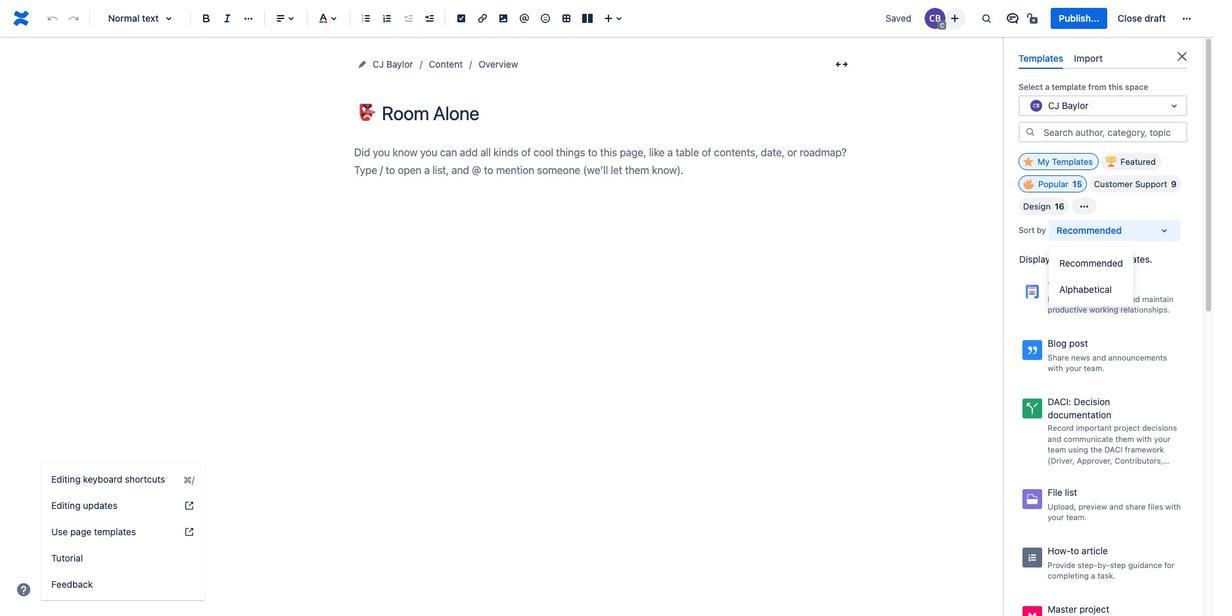 Task type: describe. For each thing, give the bounding box(es) containing it.
meetings
[[1090, 294, 1124, 304]]

action item image
[[453, 11, 469, 26]]

0 vertical spatial a
[[1045, 82, 1050, 92]]

0 vertical spatial baylor
[[386, 58, 413, 70]]

article
[[1082, 545, 1108, 557]]

help image for use page templates
[[184, 527, 195, 538]]

templates
[[94, 526, 136, 538]]

0 horizontal spatial 1
[[1071, 279, 1075, 291]]

run
[[1048, 294, 1062, 304]]

daci:
[[1048, 396, 1071, 407]]

my templates
[[1038, 157, 1093, 167]]

blog post share news and announcements with your team.
[[1048, 338, 1167, 373]]

0 vertical spatial on-
[[1056, 279, 1071, 291]]

alphabetical
[[1059, 284, 1112, 295]]

1 horizontal spatial cj baylor
[[1048, 100, 1089, 111]]

mention image
[[517, 11, 532, 26]]

import
[[1074, 53, 1103, 64]]

customer
[[1094, 179, 1133, 189]]

with inside the 'blog post share news and announcements with your team.'
[[1048, 364, 1063, 373]]

1 vertical spatial 1
[[1084, 294, 1088, 304]]

normal text
[[108, 12, 159, 24]]

comment icon image
[[1005, 11, 1021, 26]]

for
[[1164, 560, 1175, 570]]

design
[[1023, 201, 1051, 212]]

featured button
[[1101, 153, 1162, 170]]

template
[[1052, 82, 1086, 92]]

tutorial
[[51, 553, 83, 564]]

the
[[1090, 445, 1102, 455]]

daci
[[1105, 445, 1123, 455]]

list
[[1065, 487, 1077, 498]]

select a template from this space
[[1019, 82, 1148, 92]]

(driver,
[[1048, 456, 1075, 466]]

completing
[[1048, 571, 1089, 581]]

daci: decision documentation record important project decisions and communicate them with your team using the daci framework (driver, approver, contributors, informed).
[[1048, 396, 1177, 477]]

file
[[1048, 487, 1062, 498]]

templates.
[[1108, 254, 1152, 265]]

approver,
[[1077, 456, 1112, 466]]

editing keyboard shortcuts
[[51, 474, 165, 485]]

add image, video, or file image
[[495, 11, 511, 26]]

0 vertical spatial 15
[[1073, 179, 1082, 189]]

and inside the "daci: decision documentation record important project decisions and communicate them with your team using the daci framework (driver, approver, contributors, informed)."
[[1048, 434, 1061, 444]]

make page full-width image
[[834, 57, 850, 72]]

tutorial button
[[41, 545, 205, 572]]

provide
[[1048, 560, 1075, 570]]

bullet list ⌘⇧8 image
[[358, 11, 374, 26]]

⌘/
[[183, 474, 195, 485]]

publish... button
[[1051, 8, 1107, 29]]

Search author, category, topic field
[[1040, 123, 1186, 141]]

editing for editing keyboard shortcuts
[[51, 474, 81, 485]]

relationships.
[[1121, 305, 1170, 315]]

numbered list ⌘⇧7 image
[[379, 11, 395, 26]]

content
[[429, 58, 463, 70]]

recommended for recommended button
[[1059, 258, 1123, 269]]

0 horizontal spatial 1-
[[1048, 279, 1056, 291]]

content link
[[429, 57, 463, 72]]

use page templates link
[[41, 519, 205, 545]]

my templates button
[[1019, 153, 1099, 170]]

link image
[[474, 11, 490, 26]]

support
[[1135, 179, 1167, 189]]

help image
[[16, 582, 32, 598]]

news
[[1071, 353, 1090, 363]]

team. inside file list upload, preview and share files with your team.
[[1066, 513, 1087, 523]]

recommended for recommended dropdown button
[[1057, 225, 1122, 236]]

0 horizontal spatial cj baylor
[[373, 58, 413, 70]]

share
[[1048, 353, 1069, 363]]

close draft
[[1118, 12, 1166, 24]]

your inside the 'blog post share news and announcements with your team.'
[[1065, 364, 1082, 373]]

templates inside button
[[1052, 157, 1093, 167]]

search icon image
[[1025, 127, 1036, 137]]

open image
[[1166, 98, 1182, 114]]

close
[[1118, 12, 1142, 24]]

framework
[[1125, 445, 1164, 455]]

select
[[1019, 82, 1043, 92]]

communicate
[[1064, 434, 1113, 444]]

by
[[1037, 225, 1046, 235]]

using
[[1068, 445, 1088, 455]]

feedback button
[[41, 572, 205, 598]]

with inside the "daci: decision documentation record important project decisions and communicate them with your team using the daci framework (driver, approver, contributors, informed)."
[[1136, 434, 1152, 444]]

share
[[1125, 502, 1146, 512]]

announcements
[[1108, 353, 1167, 363]]

team
[[1048, 445, 1066, 455]]

how-
[[1048, 545, 1071, 557]]

from
[[1088, 82, 1106, 92]]

space
[[1125, 82, 1148, 92]]

publish...
[[1059, 12, 1099, 24]]

use page templates
[[51, 526, 136, 538]]

1 horizontal spatial on-
[[1071, 294, 1084, 304]]

and inside file list upload, preview and share files with your team.
[[1109, 502, 1123, 512]]

16
[[1055, 201, 1064, 212]]

master project button
[[1016, 599, 1190, 616]]

post
[[1069, 338, 1088, 349]]

my
[[1038, 157, 1050, 167]]

step
[[1110, 560, 1126, 570]]

1 horizontal spatial cj
[[1048, 100, 1059, 111]]

indent tab image
[[421, 11, 437, 26]]

displaying 15 of 130 templates.
[[1019, 254, 1152, 265]]

your inside the "daci: decision documentation record important project decisions and communicate them with your team using the daci framework (driver, approver, contributors, informed)."
[[1154, 434, 1170, 444]]

decision
[[1074, 396, 1110, 407]]

how-to article provide step-by-step guidance for completing a task.
[[1048, 545, 1175, 581]]

tab list containing templates
[[1013, 47, 1193, 69]]

normal text button
[[95, 4, 185, 33]]

featured
[[1121, 157, 1156, 167]]

feedback
[[51, 579, 93, 590]]

text
[[142, 12, 159, 24]]

shortcuts
[[125, 474, 165, 485]]



Task type: locate. For each thing, give the bounding box(es) containing it.
recommended button
[[1049, 220, 1180, 241]]

updates
[[83, 500, 117, 511]]

Give this page a title text field
[[382, 103, 854, 124]]

0 horizontal spatial on-
[[1056, 279, 1071, 291]]

italic ⌘i image
[[219, 11, 235, 26]]

1 horizontal spatial 1-
[[1064, 294, 1071, 304]]

on- up the productive at right
[[1071, 294, 1084, 304]]

team. inside the 'blog post share news and announcements with your team.'
[[1084, 364, 1105, 373]]

1 help image from the top
[[184, 501, 195, 511]]

0 vertical spatial with
[[1048, 364, 1063, 373]]

editing updates
[[51, 500, 117, 511]]

displaying
[[1019, 254, 1063, 265]]

cj baylor right move this page icon
[[373, 58, 413, 70]]

important
[[1076, 423, 1112, 433]]

your down news
[[1065, 364, 1082, 373]]

blog
[[1048, 338, 1067, 349]]

more formatting image
[[241, 11, 256, 26]]

recommended inside button
[[1059, 258, 1123, 269]]

a
[[1045, 82, 1050, 92], [1091, 571, 1095, 581]]

contributors,
[[1115, 456, 1163, 466]]

baylor right move this page icon
[[386, 58, 413, 70]]

with inside file list upload, preview and share files with your team.
[[1165, 502, 1181, 512]]

page
[[70, 526, 91, 538]]

with up framework
[[1136, 434, 1152, 444]]

0 horizontal spatial cj
[[373, 58, 384, 70]]

1 vertical spatial templates
[[1052, 157, 1093, 167]]

more image
[[1179, 11, 1195, 26]]

sort
[[1019, 225, 1035, 235]]

overview link
[[479, 57, 518, 72]]

2 horizontal spatial with
[[1165, 502, 1181, 512]]

your inside file list upload, preview and share files with your team.
[[1048, 513, 1064, 523]]

Main content area, start typing to enter text. text field
[[354, 144, 854, 180]]

1 vertical spatial cj baylor
[[1048, 100, 1089, 111]]

popular
[[1038, 179, 1069, 189]]

files
[[1148, 502, 1163, 512]]

them
[[1115, 434, 1134, 444]]

informed).
[[1048, 467, 1086, 477]]

1 horizontal spatial baylor
[[1062, 100, 1089, 111]]

bold ⌘b image
[[198, 11, 214, 26]]

with
[[1048, 364, 1063, 373], [1136, 434, 1152, 444], [1165, 502, 1181, 512]]

0 horizontal spatial project
[[1080, 604, 1109, 615]]

confluence image
[[11, 8, 32, 29], [11, 8, 32, 29]]

keyboard
[[83, 474, 122, 485]]

and left share
[[1109, 502, 1123, 512]]

emoji image
[[538, 11, 553, 26]]

cj baylor down template
[[1048, 100, 1089, 111]]

master
[[1048, 604, 1077, 615]]

cj baylor
[[373, 58, 413, 70], [1048, 100, 1089, 111]]

1 editing from the top
[[51, 474, 81, 485]]

file list upload, preview and share files with your team.
[[1048, 487, 1181, 523]]

on-
[[1056, 279, 1071, 291], [1071, 294, 1084, 304]]

help image for editing updates
[[184, 501, 195, 511]]

recommended inside dropdown button
[[1057, 225, 1122, 236]]

2 horizontal spatial your
[[1154, 434, 1170, 444]]

1 vertical spatial a
[[1091, 571, 1095, 581]]

1 horizontal spatial with
[[1136, 434, 1152, 444]]

0 vertical spatial help image
[[184, 501, 195, 511]]

1 left meeting
[[1071, 279, 1075, 291]]

15
[[1073, 179, 1082, 189], [1066, 254, 1076, 265]]

0 vertical spatial 1
[[1071, 279, 1075, 291]]

1-
[[1048, 279, 1056, 291], [1064, 294, 1071, 304]]

help image inside 'use page templates' "link"
[[184, 527, 195, 538]]

templates right my
[[1052, 157, 1093, 167]]

a down 'step-'
[[1091, 571, 1095, 581]]

recommended down more categories image
[[1057, 225, 1122, 236]]

move this page image
[[357, 59, 367, 70]]

documentation
[[1048, 409, 1112, 420]]

cj
[[373, 58, 384, 70], [1048, 100, 1059, 111]]

editing
[[51, 474, 81, 485], [51, 500, 81, 511]]

1 horizontal spatial project
[[1114, 423, 1140, 433]]

1 vertical spatial help image
[[184, 527, 195, 538]]

recommended up meeting
[[1059, 258, 1123, 269]]

on- up run
[[1056, 279, 1071, 291]]

and right news
[[1092, 353, 1106, 363]]

15 up more categories image
[[1073, 179, 1082, 189]]

your down upload,
[[1048, 513, 1064, 523]]

task.
[[1098, 571, 1115, 581]]

draft
[[1145, 12, 1166, 24]]

:japanese_goblin: image
[[359, 104, 376, 121], [359, 104, 376, 121]]

1 vertical spatial 1-
[[1064, 294, 1071, 304]]

2 editing from the top
[[51, 500, 81, 511]]

more categories image
[[1076, 199, 1092, 214]]

0 vertical spatial cj baylor
[[373, 58, 413, 70]]

outdent ⇧tab image
[[400, 11, 416, 26]]

1- up the productive at right
[[1064, 294, 1071, 304]]

a right select
[[1045, 82, 1050, 92]]

templates up select
[[1019, 53, 1063, 64]]

130
[[1090, 254, 1105, 265]]

project up "them"
[[1114, 423, 1140, 433]]

1 vertical spatial with
[[1136, 434, 1152, 444]]

this
[[1109, 82, 1123, 92]]

by-
[[1097, 560, 1110, 570]]

saved
[[886, 12, 912, 24]]

1 vertical spatial recommended
[[1059, 258, 1123, 269]]

maintain
[[1142, 294, 1174, 304]]

editing for editing updates
[[51, 500, 81, 511]]

project right master
[[1080, 604, 1109, 615]]

a inside how-to article provide step-by-step guidance for completing a task.
[[1091, 571, 1095, 581]]

invite to edit image
[[947, 10, 963, 26]]

2 vertical spatial your
[[1048, 513, 1064, 523]]

1 down meeting
[[1084, 294, 1088, 304]]

layouts image
[[580, 11, 595, 26]]

design 16
[[1023, 201, 1064, 212]]

team. down news
[[1084, 364, 1105, 373]]

project inside the "daci: decision documentation record important project decisions and communicate them with your team using the daci framework (driver, approver, contributors, informed)."
[[1114, 423, 1140, 433]]

find and replace image
[[979, 11, 995, 26]]

and inside the 'blog post share news and announcements with your team.'
[[1092, 353, 1106, 363]]

0 vertical spatial templates
[[1019, 53, 1063, 64]]

0 vertical spatial project
[[1114, 423, 1140, 433]]

0 vertical spatial cj
[[373, 58, 384, 70]]

with right files
[[1165, 502, 1181, 512]]

1 vertical spatial team.
[[1066, 513, 1087, 523]]

and up relationships.
[[1126, 294, 1140, 304]]

align left image
[[273, 11, 288, 26]]

1 vertical spatial project
[[1080, 604, 1109, 615]]

0 vertical spatial 1-
[[1048, 279, 1056, 291]]

cj right move this page icon
[[373, 58, 384, 70]]

recommended button
[[1049, 250, 1134, 277]]

alphabetical button
[[1049, 277, 1134, 303]]

2 vertical spatial with
[[1165, 502, 1181, 512]]

and inside 1-on-1 meeting run 1-on-1 meetings and maintain productive working relationships.
[[1126, 294, 1140, 304]]

15 left of
[[1066, 254, 1076, 265]]

overview
[[479, 58, 518, 70]]

1- up run
[[1048, 279, 1056, 291]]

normal
[[108, 12, 140, 24]]

table image
[[559, 11, 574, 26]]

close templates and import image
[[1174, 49, 1190, 64]]

1 horizontal spatial 1
[[1084, 294, 1088, 304]]

cj baylor image
[[925, 8, 946, 29]]

0 horizontal spatial baylor
[[386, 58, 413, 70]]

None text field
[[1028, 99, 1031, 112]]

0 horizontal spatial a
[[1045, 82, 1050, 92]]

1 horizontal spatial a
[[1091, 571, 1095, 581]]

group containing recommended
[[1049, 246, 1134, 307]]

1 horizontal spatial your
[[1065, 364, 1082, 373]]

productive
[[1048, 305, 1087, 315]]

1-on-1 meeting run 1-on-1 meetings and maintain productive working relationships.
[[1048, 279, 1174, 315]]

cj down template
[[1048, 100, 1059, 111]]

editing up editing updates
[[51, 474, 81, 485]]

0 vertical spatial recommended
[[1057, 225, 1122, 236]]

cj baylor link
[[373, 57, 413, 72]]

1 vertical spatial on-
[[1071, 294, 1084, 304]]

1 vertical spatial editing
[[51, 500, 81, 511]]

with down the share
[[1048, 364, 1063, 373]]

close draft button
[[1110, 8, 1174, 29]]

editing updates link
[[41, 493, 205, 519]]

step-
[[1078, 560, 1097, 570]]

and up the team
[[1048, 434, 1061, 444]]

1 vertical spatial cj
[[1048, 100, 1059, 111]]

meeting
[[1078, 279, 1112, 291]]

team. down upload,
[[1066, 513, 1087, 523]]

use
[[51, 526, 68, 538]]

project inside master project
[[1080, 604, 1109, 615]]

master project
[[1048, 604, 1112, 616]]

0 vertical spatial your
[[1065, 364, 1082, 373]]

guidance
[[1128, 560, 1162, 570]]

0 vertical spatial editing
[[51, 474, 81, 485]]

9
[[1171, 179, 1177, 189]]

1 vertical spatial baylor
[[1062, 100, 1089, 111]]

help image inside editing updates link
[[184, 501, 195, 511]]

0 vertical spatial team.
[[1084, 364, 1105, 373]]

1 vertical spatial 15
[[1066, 254, 1076, 265]]

2 help image from the top
[[184, 527, 195, 538]]

undo ⌘z image
[[45, 11, 60, 26]]

tab list
[[1013, 47, 1193, 69]]

and
[[1126, 294, 1140, 304], [1092, 353, 1106, 363], [1048, 434, 1061, 444], [1109, 502, 1123, 512]]

project
[[1114, 423, 1140, 433], [1080, 604, 1109, 615]]

group
[[1049, 246, 1134, 307]]

to
[[1071, 545, 1079, 557]]

editing up use
[[51, 500, 81, 511]]

your down decisions
[[1154, 434, 1170, 444]]

help image
[[184, 501, 195, 511], [184, 527, 195, 538]]

recommended
[[1057, 225, 1122, 236], [1059, 258, 1123, 269]]

decisions
[[1142, 423, 1177, 433]]

templates inside tab list
[[1019, 53, 1063, 64]]

working
[[1089, 305, 1118, 315]]

sort by
[[1019, 225, 1046, 235]]

baylor down template
[[1062, 100, 1089, 111]]

0 horizontal spatial with
[[1048, 364, 1063, 373]]

0 horizontal spatial your
[[1048, 513, 1064, 523]]

1 vertical spatial your
[[1154, 434, 1170, 444]]

upload,
[[1048, 502, 1076, 512]]

customer support 9
[[1094, 179, 1177, 189]]

redo ⌘⇧z image
[[66, 11, 81, 26]]

no restrictions image
[[1026, 11, 1042, 26]]

of
[[1079, 254, 1087, 265]]



Task type: vqa. For each thing, say whether or not it's contained in the screenshot.
bottom into
no



